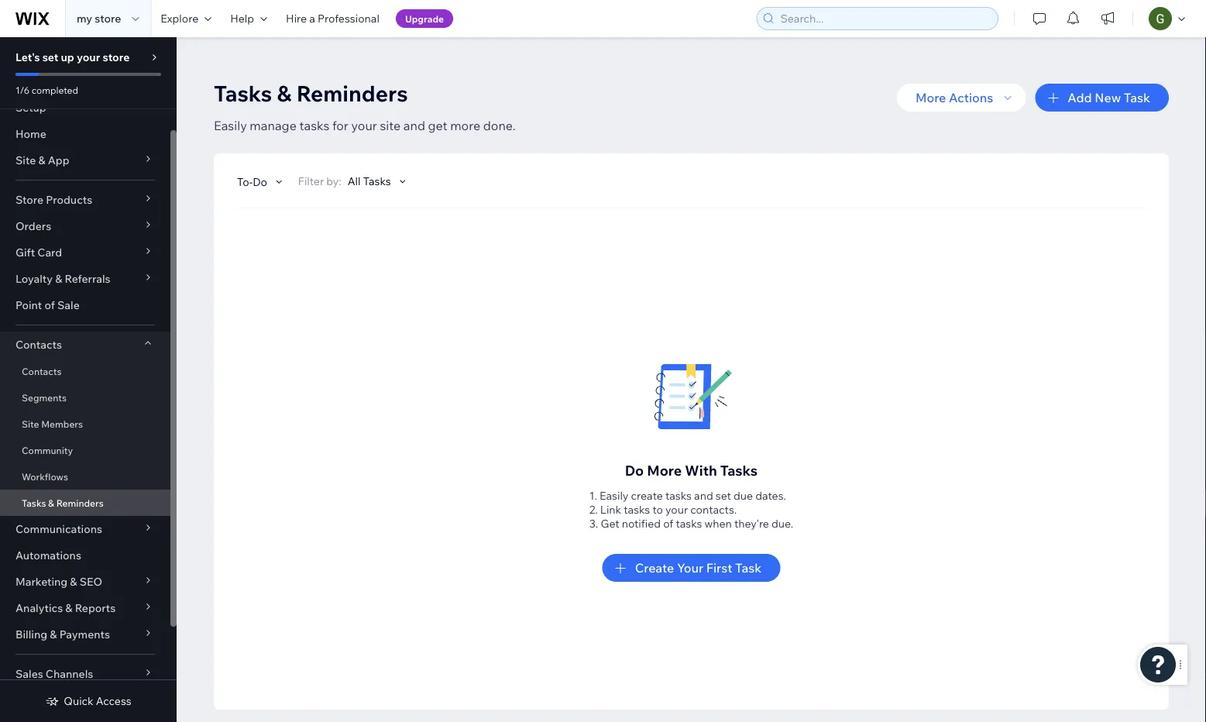 Task type: describe. For each thing, give the bounding box(es) containing it.
add
[[1068, 90, 1093, 105]]

sales channels button
[[0, 661, 171, 687]]

setup
[[16, 101, 46, 114]]

gift
[[16, 246, 35, 259]]

tasks & reminders inside 'sidebar' element
[[22, 497, 104, 509]]

& for tasks & reminders link
[[48, 497, 54, 509]]

access
[[96, 694, 131, 708]]

due.
[[772, 517, 794, 531]]

workflows link
[[0, 463, 171, 490]]

tasks up manage
[[214, 79, 272, 107]]

& up manage
[[277, 79, 292, 107]]

explore
[[161, 12, 199, 25]]

create
[[631, 489, 663, 503]]

filter
[[298, 174, 324, 188]]

completed
[[32, 84, 78, 96]]

help button
[[221, 0, 277, 37]]

store inside 'sidebar' element
[[103, 50, 130, 64]]

orders
[[16, 219, 51, 233]]

community link
[[0, 437, 171, 463]]

professional
[[318, 12, 380, 25]]

automations
[[16, 549, 81, 562]]

easily manage tasks for your site and get more done.
[[214, 118, 516, 133]]

contacts.
[[691, 503, 737, 517]]

contacts for contacts link
[[22, 365, 62, 377]]

site members link
[[0, 411, 171, 437]]

site
[[380, 118, 401, 133]]

3.
[[590, 517, 599, 531]]

more actions button
[[897, 84, 1026, 112]]

gift card button
[[0, 239, 171, 266]]

by:
[[327, 174, 342, 188]]

segments link
[[0, 384, 171, 411]]

tasks left for
[[300, 118, 330, 133]]

dates.
[[756, 489, 787, 503]]

& for site & app popup button
[[38, 153, 45, 167]]

hire a professional
[[286, 12, 380, 25]]

loyalty & referrals
[[16, 272, 111, 286]]

reminders inside 'sidebar' element
[[56, 497, 104, 509]]

tasks inside 'sidebar' element
[[22, 497, 46, 509]]

orders button
[[0, 213, 171, 239]]

upgrade
[[405, 13, 444, 24]]

analytics & reports
[[16, 601, 116, 615]]

create your first task button
[[603, 554, 781, 582]]

payments
[[59, 628, 110, 641]]

& for marketing & seo dropdown button
[[70, 575, 77, 589]]

reports
[[75, 601, 116, 615]]

hire
[[286, 12, 307, 25]]

home link
[[0, 121, 171, 147]]

with
[[685, 462, 717, 479]]

loyalty & referrals button
[[0, 266, 171, 292]]

1/6
[[16, 84, 30, 96]]

of inside '1. easily create tasks and set due dates. 2. link tasks to your contacts. 3. get notified of tasks when they're due.'
[[664, 517, 674, 531]]

0 vertical spatial reminders
[[297, 79, 408, 107]]

& for billing & payments dropdown button
[[50, 628, 57, 641]]

tasks inside "button"
[[363, 174, 391, 188]]

& for the loyalty & referrals dropdown button
[[55, 272, 62, 286]]

create your first task
[[635, 560, 762, 576]]

your inside '1. easily create tasks and set due dates. 2. link tasks to your contacts. 3. get notified of tasks when they're due.'
[[666, 503, 688, 517]]

done.
[[483, 118, 516, 133]]

task inside button
[[1124, 90, 1151, 105]]

let's set up your store
[[16, 50, 130, 64]]

help
[[230, 12, 254, 25]]

get
[[601, 517, 620, 531]]

seo
[[80, 575, 102, 589]]

store products
[[16, 193, 92, 207]]

tasks up due
[[721, 462, 758, 479]]

site for site & app
[[16, 153, 36, 167]]

do more with tasks
[[625, 462, 758, 479]]

home
[[16, 127, 46, 141]]

0 horizontal spatial more
[[647, 462, 682, 479]]

site members
[[22, 418, 83, 430]]

billing & payments button
[[0, 622, 171, 648]]

& for analytics & reports dropdown button
[[65, 601, 72, 615]]

billing
[[16, 628, 47, 641]]

link
[[601, 503, 622, 517]]

analytics
[[16, 601, 63, 615]]

channels
[[46, 667, 93, 681]]

store products button
[[0, 187, 171, 213]]

to
[[653, 503, 663, 517]]

to-do
[[237, 175, 267, 188]]

billing & payments
[[16, 628, 110, 641]]

a
[[309, 12, 315, 25]]

card
[[37, 246, 62, 259]]

sales channels
[[16, 667, 93, 681]]

sales
[[16, 667, 43, 681]]

get
[[428, 118, 448, 133]]

point of sale link
[[0, 292, 171, 319]]

set inside '1. easily create tasks and set due dates. 2. link tasks to your contacts. 3. get notified of tasks when they're due.'
[[716, 489, 731, 503]]

0 vertical spatial and
[[404, 118, 425, 133]]

your
[[677, 560, 704, 576]]

actions
[[949, 90, 994, 105]]

my store
[[77, 12, 121, 25]]

all tasks button
[[348, 174, 410, 188]]

store
[[16, 193, 43, 207]]

point
[[16, 298, 42, 312]]

marketing & seo button
[[0, 569, 171, 595]]

communications
[[16, 522, 102, 536]]

referrals
[[65, 272, 111, 286]]

Search... field
[[776, 8, 994, 29]]

quick
[[64, 694, 94, 708]]



Task type: vqa. For each thing, say whether or not it's contained in the screenshot.
"Monetize" button at left bottom
no



Task type: locate. For each thing, give the bounding box(es) containing it.
set
[[42, 50, 58, 64], [716, 489, 731, 503]]

1 vertical spatial reminders
[[56, 497, 104, 509]]

1 vertical spatial contacts
[[22, 365, 62, 377]]

contacts up segments
[[22, 365, 62, 377]]

reminders up for
[[297, 79, 408, 107]]

loyalty
[[16, 272, 53, 286]]

store
[[95, 12, 121, 25], [103, 50, 130, 64]]

tasks & reminders link
[[0, 490, 171, 516]]

more
[[450, 118, 481, 133]]

my
[[77, 12, 92, 25]]

0 vertical spatial more
[[916, 90, 947, 105]]

1 horizontal spatial tasks & reminders
[[214, 79, 408, 107]]

1 vertical spatial do
[[625, 462, 644, 479]]

quick access button
[[45, 694, 131, 708]]

your right up
[[77, 50, 100, 64]]

quick access
[[64, 694, 131, 708]]

1 vertical spatial more
[[647, 462, 682, 479]]

store down my store
[[103, 50, 130, 64]]

and left get
[[404, 118, 425, 133]]

0 vertical spatial easily
[[214, 118, 247, 133]]

more actions
[[916, 90, 994, 105]]

0 horizontal spatial tasks & reminders
[[22, 497, 104, 509]]

more inside button
[[916, 90, 947, 105]]

0 horizontal spatial your
[[77, 50, 100, 64]]

analytics & reports button
[[0, 595, 171, 622]]

& right the loyalty
[[55, 272, 62, 286]]

0 vertical spatial store
[[95, 12, 121, 25]]

add new task
[[1068, 90, 1151, 105]]

app
[[48, 153, 69, 167]]

1 vertical spatial easily
[[600, 489, 629, 503]]

gift card
[[16, 246, 62, 259]]

more up create
[[647, 462, 682, 479]]

1 horizontal spatial more
[[916, 90, 947, 105]]

contacts for contacts popup button
[[16, 338, 62, 351]]

0 horizontal spatial and
[[404, 118, 425, 133]]

easily
[[214, 118, 247, 133], [600, 489, 629, 503]]

marketing
[[16, 575, 68, 589]]

task right new
[[1124, 90, 1151, 105]]

1 vertical spatial site
[[22, 418, 39, 430]]

of inside point of sale link
[[45, 298, 55, 312]]

more
[[916, 90, 947, 105], [647, 462, 682, 479]]

task right first
[[736, 560, 762, 576]]

marketing & seo
[[16, 575, 102, 589]]

when
[[705, 517, 732, 531]]

2 vertical spatial your
[[666, 503, 688, 517]]

1 vertical spatial task
[[736, 560, 762, 576]]

contacts inside popup button
[[16, 338, 62, 351]]

filter by:
[[298, 174, 342, 188]]

due
[[734, 489, 753, 503]]

2 horizontal spatial your
[[666, 503, 688, 517]]

&
[[277, 79, 292, 107], [38, 153, 45, 167], [55, 272, 62, 286], [48, 497, 54, 509], [70, 575, 77, 589], [65, 601, 72, 615], [50, 628, 57, 641]]

task inside button
[[736, 560, 762, 576]]

reminders up communications popup button
[[56, 497, 104, 509]]

0 horizontal spatial task
[[736, 560, 762, 576]]

easily inside '1. easily create tasks and set due dates. 2. link tasks to your contacts. 3. get notified of tasks when they're due.'
[[600, 489, 629, 503]]

0 horizontal spatial of
[[45, 298, 55, 312]]

1 vertical spatial tasks & reminders
[[22, 497, 104, 509]]

0 horizontal spatial reminders
[[56, 497, 104, 509]]

and inside '1. easily create tasks and set due dates. 2. link tasks to your contacts. 3. get notified of tasks when they're due.'
[[694, 489, 714, 503]]

segments
[[22, 392, 67, 403]]

1 vertical spatial set
[[716, 489, 731, 503]]

& right billing
[[50, 628, 57, 641]]

site down segments
[[22, 418, 39, 430]]

tasks
[[214, 79, 272, 107], [363, 174, 391, 188], [721, 462, 758, 479], [22, 497, 46, 509]]

first
[[707, 560, 733, 576]]

set up contacts.
[[716, 489, 731, 503]]

add new task button
[[1036, 84, 1170, 112]]

0 vertical spatial task
[[1124, 90, 1151, 105]]

1 horizontal spatial your
[[351, 118, 377, 133]]

tasks right all
[[363, 174, 391, 188]]

store right my
[[95, 12, 121, 25]]

1 vertical spatial your
[[351, 118, 377, 133]]

community
[[22, 444, 73, 456]]

communications button
[[0, 516, 171, 543]]

2.
[[590, 503, 598, 517]]

set left up
[[42, 50, 58, 64]]

and
[[404, 118, 425, 133], [694, 489, 714, 503]]

let's
[[16, 50, 40, 64]]

0 vertical spatial contacts
[[16, 338, 62, 351]]

tasks up "notified"
[[624, 503, 650, 517]]

sidebar element
[[0, 37, 177, 722]]

tasks
[[300, 118, 330, 133], [666, 489, 692, 503], [624, 503, 650, 517], [676, 517, 702, 531]]

1 horizontal spatial task
[[1124, 90, 1151, 105]]

tasks & reminders up communications
[[22, 497, 104, 509]]

do up create
[[625, 462, 644, 479]]

0 vertical spatial your
[[77, 50, 100, 64]]

contacts down point of sale
[[16, 338, 62, 351]]

0 vertical spatial tasks & reminders
[[214, 79, 408, 107]]

site inside popup button
[[16, 153, 36, 167]]

your right to
[[666, 503, 688, 517]]

& left seo
[[70, 575, 77, 589]]

site down home
[[16, 153, 36, 167]]

all tasks
[[348, 174, 391, 188]]

your inside 'sidebar' element
[[77, 50, 100, 64]]

upgrade button
[[396, 9, 453, 28]]

tasks down workflows
[[22, 497, 46, 509]]

all
[[348, 174, 361, 188]]

your right for
[[351, 118, 377, 133]]

1 horizontal spatial reminders
[[297, 79, 408, 107]]

site
[[16, 153, 36, 167], [22, 418, 39, 430]]

1 horizontal spatial do
[[625, 462, 644, 479]]

0 vertical spatial set
[[42, 50, 58, 64]]

they're
[[735, 517, 770, 531]]

1 horizontal spatial of
[[664, 517, 674, 531]]

0 horizontal spatial set
[[42, 50, 58, 64]]

setup link
[[0, 95, 171, 121]]

products
[[46, 193, 92, 207]]

hire a professional link
[[277, 0, 389, 37]]

to-do button
[[237, 175, 286, 189]]

for
[[332, 118, 349, 133]]

0 vertical spatial of
[[45, 298, 55, 312]]

tasks & reminders up for
[[214, 79, 408, 107]]

& inside popup button
[[38, 153, 45, 167]]

and up contacts.
[[694, 489, 714, 503]]

members
[[41, 418, 83, 430]]

easily up link
[[600, 489, 629, 503]]

easily left manage
[[214, 118, 247, 133]]

site for site members
[[22, 418, 39, 430]]

tasks & reminders
[[214, 79, 408, 107], [22, 497, 104, 509]]

your
[[77, 50, 100, 64], [351, 118, 377, 133], [666, 503, 688, 517]]

0 vertical spatial site
[[16, 153, 36, 167]]

set inside 'sidebar' element
[[42, 50, 58, 64]]

1 horizontal spatial easily
[[600, 489, 629, 503]]

notified
[[622, 517, 661, 531]]

workflows
[[22, 471, 68, 482]]

1. easily create tasks and set due dates. 2. link tasks to your contacts. 3. get notified of tasks when they're due.
[[590, 489, 794, 531]]

point of sale
[[16, 298, 80, 312]]

& down workflows
[[48, 497, 54, 509]]

0 horizontal spatial do
[[253, 175, 267, 188]]

1.
[[590, 489, 597, 503]]

of left the sale
[[45, 298, 55, 312]]

up
[[61, 50, 74, 64]]

& left "reports"
[[65, 601, 72, 615]]

1 horizontal spatial set
[[716, 489, 731, 503]]

0 vertical spatial do
[[253, 175, 267, 188]]

site & app button
[[0, 147, 171, 174]]

1 vertical spatial and
[[694, 489, 714, 503]]

do inside button
[[253, 175, 267, 188]]

contacts link
[[0, 358, 171, 384]]

site & app
[[16, 153, 69, 167]]

do left 'filter'
[[253, 175, 267, 188]]

tasks down contacts.
[[676, 517, 702, 531]]

of right "notified"
[[664, 517, 674, 531]]

0 horizontal spatial easily
[[214, 118, 247, 133]]

1 vertical spatial store
[[103, 50, 130, 64]]

do
[[253, 175, 267, 188], [625, 462, 644, 479]]

tasks down do more with tasks
[[666, 489, 692, 503]]

automations link
[[0, 543, 171, 569]]

create
[[635, 560, 675, 576]]

more left actions
[[916, 90, 947, 105]]

1/6 completed
[[16, 84, 78, 96]]

& left app
[[38, 153, 45, 167]]

1 horizontal spatial and
[[694, 489, 714, 503]]

1 vertical spatial of
[[664, 517, 674, 531]]



